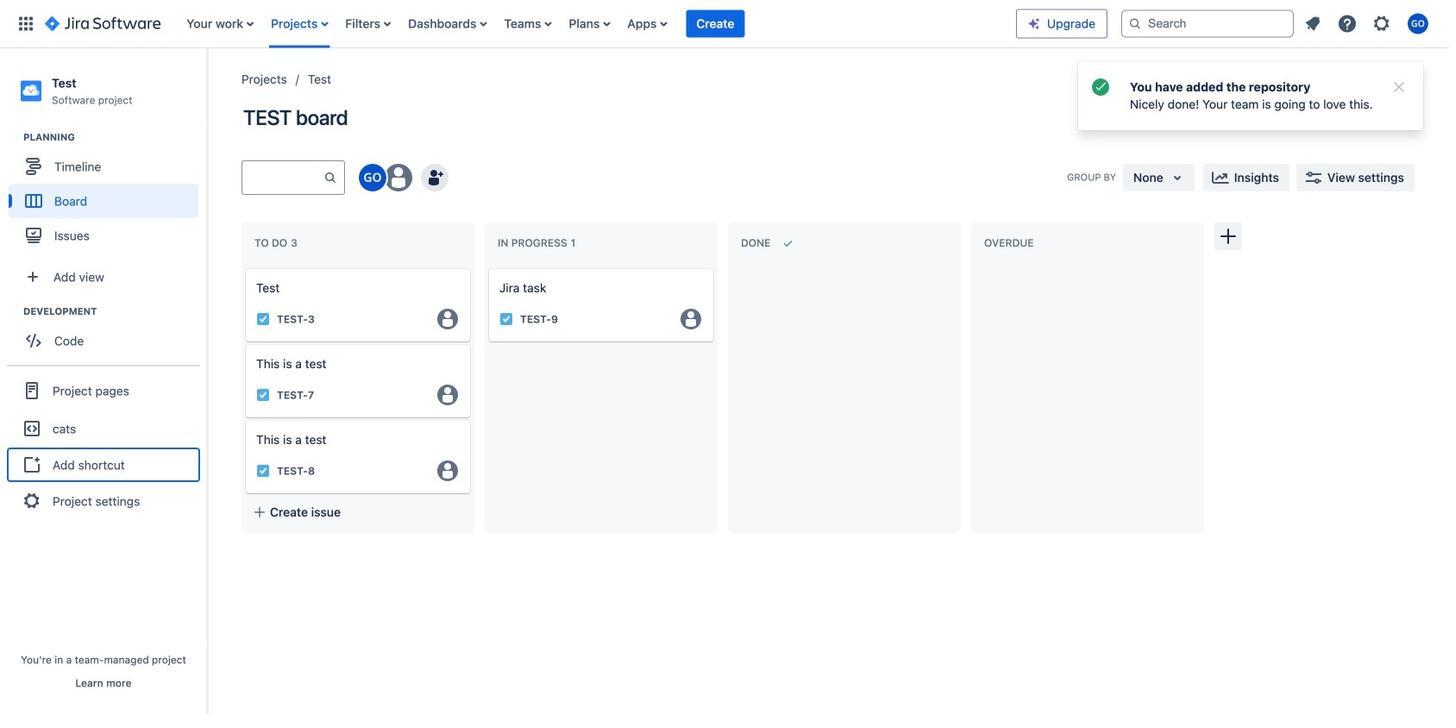 Task type: locate. For each thing, give the bounding box(es) containing it.
heading
[[23, 130, 206, 144], [23, 305, 206, 318]]

banner
[[0, 0, 1449, 48]]

1 heading from the top
[[23, 130, 206, 144]]

task image
[[256, 312, 270, 326]]

0 vertical spatial task image
[[499, 312, 513, 326]]

primary element
[[10, 0, 1016, 48]]

in progress element
[[498, 237, 579, 249]]

0 vertical spatial heading
[[23, 130, 206, 144]]

heading for development image's group
[[23, 305, 206, 318]]

list item
[[686, 0, 745, 48]]

jira software image
[[45, 13, 161, 34], [45, 13, 161, 34]]

None search field
[[1121, 10, 1294, 38]]

Search this board text field
[[242, 162, 324, 193]]

create issue image
[[234, 257, 254, 278]]

task image
[[499, 312, 513, 326], [256, 388, 270, 402], [256, 464, 270, 478]]

list
[[178, 0, 1016, 48], [1297, 8, 1439, 39]]

create issue image
[[477, 257, 498, 278]]

add people image
[[424, 167, 445, 188]]

0 vertical spatial group
[[9, 130, 206, 258]]

1 vertical spatial group
[[9, 305, 206, 363]]

notifications image
[[1303, 13, 1323, 34]]

group
[[9, 130, 206, 258], [9, 305, 206, 363], [7, 365, 200, 526]]

development image
[[3, 301, 23, 322]]

group for planning icon
[[9, 130, 206, 258]]

2 heading from the top
[[23, 305, 206, 318]]

search image
[[1128, 17, 1142, 31]]

1 vertical spatial heading
[[23, 305, 206, 318]]



Task type: describe. For each thing, give the bounding box(es) containing it.
help image
[[1337, 13, 1358, 34]]

sidebar element
[[0, 48, 207, 714]]

enter full screen image
[[1356, 94, 1377, 114]]

0 horizontal spatial list
[[178, 0, 1016, 48]]

view settings image
[[1303, 167, 1324, 188]]

sidebar navigation image
[[188, 69, 226, 104]]

to do element
[[254, 237, 301, 249]]

planning image
[[3, 127, 23, 148]]

2 vertical spatial group
[[7, 365, 200, 526]]

appswitcher icon image
[[16, 13, 36, 34]]

Search field
[[1121, 10, 1294, 38]]

1 vertical spatial task image
[[256, 388, 270, 402]]

1 horizontal spatial list
[[1297, 8, 1439, 39]]

create column image
[[1218, 226, 1239, 247]]

heading for group associated with planning icon
[[23, 130, 206, 144]]

group for development image
[[9, 305, 206, 363]]

star test board image
[[1301, 94, 1322, 114]]

settings image
[[1372, 13, 1392, 34]]

your profile and settings image
[[1408, 13, 1429, 34]]

2 vertical spatial task image
[[256, 464, 270, 478]]



Task type: vqa. For each thing, say whether or not it's contained in the screenshot.
CREATE A BLOG IMAGE
no



